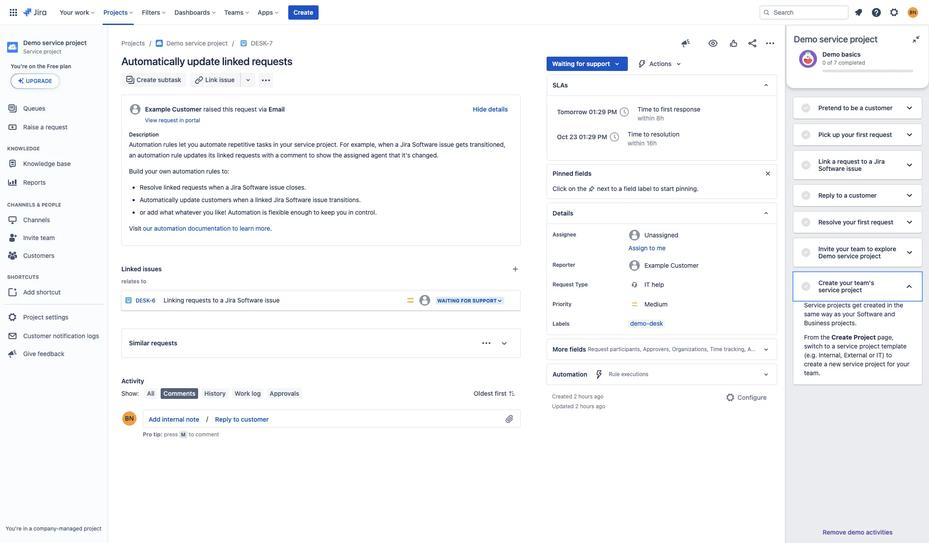 Task type: locate. For each thing, give the bounding box(es) containing it.
in down transitions.
[[349, 209, 354, 216]]

checked image for resolve
[[801, 217, 812, 228]]

pick
[[819, 131, 832, 138]]

your right tasks
[[280, 141, 293, 148]]

service up projects
[[819, 286, 840, 294]]

when inside automation rules let you automate repetitive tasks in your service project. for example, when a jira software issue gets transitioned, an automation rule updates its linked requests with a comment to show the assigned agent that it's changed.
[[378, 141, 394, 148]]

1 horizontal spatial you
[[203, 209, 213, 216]]

hide
[[473, 105, 487, 113]]

requests right similar
[[151, 339, 178, 347]]

automatically for automatically update linked requests
[[121, 55, 185, 67]]

2 vertical spatial customer
[[241, 416, 269, 423]]

on for click
[[569, 185, 576, 193]]

2 right created
[[574, 394, 577, 400]]

team down resolve your first request dropdown button
[[851, 245, 866, 253]]

service up the create your team's service project
[[838, 252, 859, 260]]

automation down the what
[[154, 225, 186, 232]]

linked right its
[[217, 151, 234, 159]]

reply right the /
[[215, 416, 232, 423]]

4 checked image from the top
[[801, 247, 812, 258]]

1 vertical spatial ago
[[596, 403, 606, 410]]

1 vertical spatial automatically
[[140, 196, 178, 204]]

project up get
[[842, 286, 863, 294]]

group
[[4, 96, 104, 369], [4, 304, 104, 366]]

within 16h button
[[628, 139, 657, 148]]

0 vertical spatial team
[[40, 234, 55, 242]]

same
[[805, 310, 820, 318]]

projects for projects dropdown button
[[104, 8, 128, 16]]

0 vertical spatial pm
[[608, 108, 618, 116]]

in
[[180, 117, 184, 124], [274, 141, 279, 148], [349, 209, 354, 216], [888, 301, 893, 309], [23, 526, 28, 532]]

time inside time to first response within 8h
[[638, 105, 652, 113]]

rule
[[609, 371, 620, 378]]

2 group from the top
[[4, 304, 104, 366]]

automation inside automation rules let you automate repetitive tasks in your service project. for example, when a jira software issue gets transitioned, an automation rule updates its linked requests with a comment to show the assigned agent that it's changed.
[[138, 151, 170, 159]]

1 vertical spatial knowledge
[[23, 160, 55, 167]]

1 vertical spatial reply
[[215, 416, 232, 423]]

on up upgrade "button"
[[29, 63, 36, 70]]

jira inside 'link'
[[225, 296, 236, 304]]

give feedback image
[[681, 38, 692, 49]]

to up within 16h button
[[644, 130, 650, 138]]

jira inside automation rules let you automate repetitive tasks in your service project. for example, when a jira software issue gets transitioned, an automation rule updates its linked requests with a comment to show the assigned agent that it's changed.
[[401, 141, 411, 148]]

checked image inside pretend to be a customer dropdown button
[[801, 103, 812, 113]]

checked image for invite
[[801, 247, 812, 258]]

1 horizontal spatial 7
[[835, 60, 838, 66]]

demo
[[795, 34, 818, 44], [23, 39, 41, 46], [167, 39, 183, 47], [823, 51, 841, 58], [819, 252, 836, 260]]

checked image inside 'pick up your first request' dropdown button
[[801, 130, 812, 140]]

a inside dropdown button
[[861, 104, 864, 112]]

documentation
[[188, 225, 231, 232]]

update for customers
[[180, 196, 200, 204]]

remove demo activities
[[823, 529, 894, 536]]

pinned
[[553, 170, 574, 177]]

to inside 'link'
[[213, 296, 219, 304]]

first inside time to first response within 8h
[[662, 105, 673, 113]]

5 chevron image from the top
[[905, 217, 916, 228]]

request inside dropdown button
[[870, 131, 893, 138]]

reply to a customer button
[[794, 185, 923, 206]]

it help image
[[240, 40, 248, 47]]

our automation documentation to learn more link
[[143, 225, 270, 232]]

0 horizontal spatial on
[[29, 63, 36, 70]]

customer down assign to me button
[[671, 262, 699, 269]]

invite down resolve your first request
[[819, 245, 835, 253]]

with
[[262, 151, 274, 159]]

0 vertical spatial reply
[[819, 192, 836, 199]]

watch options: you are not watching this issue, 0 people watching image
[[708, 38, 719, 49]]

to inside link a request to a jira software issue
[[862, 158, 868, 165]]

service left project.
[[294, 141, 315, 148]]

create right apps dropdown button
[[294, 8, 314, 16]]

7 right it help image
[[269, 39, 273, 47]]

new
[[830, 360, 842, 368]]

show:
[[121, 390, 139, 398]]

1 checked image from the top
[[801, 130, 812, 140]]

service up free
[[42, 39, 64, 46]]

team inside 'dropdown button'
[[40, 234, 55, 242]]

requests down copy link to issue image
[[252, 55, 293, 67]]

demo service project up "automatically update linked requests"
[[167, 39, 228, 47]]

create inside the create your team's service project
[[819, 279, 839, 287]]

1 group from the top
[[4, 96, 104, 369]]

show
[[317, 151, 332, 159]]

its
[[209, 151, 215, 159]]

project down it)
[[866, 360, 886, 368]]

pro
[[143, 431, 152, 438]]

0 horizontal spatial invite
[[23, 234, 39, 242]]

1 vertical spatial 01:29
[[579, 133, 597, 141]]

first down reply to a customer dropdown button
[[858, 218, 870, 226]]

when down resolve linked requests when a jira software issue closes.
[[233, 196, 249, 204]]

checked image for reply
[[801, 190, 812, 201]]

reporter pin to top. only you can see pinned fields. image
[[578, 262, 585, 269]]

to left show
[[309, 151, 315, 159]]

1 vertical spatial example
[[645, 262, 669, 269]]

1 horizontal spatial comment
[[281, 151, 308, 159]]

banner
[[0, 0, 930, 25]]

to left be
[[844, 104, 850, 112]]

channels inside dropdown button
[[23, 216, 50, 224]]

channels for channels & people
[[7, 202, 35, 208]]

0 horizontal spatial add
[[23, 288, 35, 296]]

pro tip: press m to comment
[[143, 431, 219, 438]]

link for link a request to a jira software issue
[[819, 158, 831, 165]]

link inside link a request to a jira software issue
[[819, 158, 831, 165]]

filters button
[[139, 5, 169, 19]]

0 horizontal spatial comment
[[196, 431, 219, 438]]

checked image
[[801, 130, 812, 140], [801, 160, 812, 171], [801, 190, 812, 201], [801, 247, 812, 258]]

0 horizontal spatial when
[[209, 184, 224, 191]]

time up within 8h button
[[638, 105, 652, 113]]

time for time to first response within 8h
[[638, 105, 652, 113]]

waiting right priority: medium image
[[438, 298, 460, 304]]

when up customers
[[209, 184, 224, 191]]

reply inside reply to customer "button"
[[215, 416, 232, 423]]

pretend to be a customer
[[819, 104, 893, 112]]

knowledge inside "link"
[[23, 160, 55, 167]]

checked image for link
[[801, 160, 812, 171]]

channels for channels
[[23, 216, 50, 224]]

add
[[147, 209, 158, 216]]

automation
[[138, 151, 170, 159], [173, 168, 205, 175], [154, 225, 186, 232]]

service down external
[[843, 360, 864, 368]]

projects left demo service project image
[[121, 39, 145, 47]]

issue type: it help image
[[125, 297, 132, 304]]

6 chevron image from the top
[[905, 247, 916, 258]]

0 horizontal spatial support
[[473, 298, 497, 304]]

people
[[42, 202, 61, 208]]

automation down the updates
[[173, 168, 205, 175]]

link a request to a jira software issue
[[819, 158, 886, 172]]

1 vertical spatial automation
[[228, 209, 261, 216]]

customer inside customer notification logs link
[[23, 332, 51, 340]]

3 checked image from the top
[[801, 190, 812, 201]]

request inside more fields request participants, approvers, organizations, time tracking, approver groups, components, due date, original estimate
[[588, 346, 609, 353]]

when up the agent
[[378, 141, 394, 148]]

create inside button
[[294, 8, 314, 16]]

remove
[[823, 529, 847, 536]]

chevron image inside resolve your first request dropdown button
[[905, 217, 916, 228]]

7 inside demo basics 0 of 7 completed
[[835, 60, 838, 66]]

resolve your first request button
[[794, 212, 923, 233]]

created
[[553, 394, 573, 400]]

your down resolve your first request
[[837, 245, 850, 253]]

demo up you're on the free plan
[[23, 39, 41, 46]]

1 horizontal spatial add
[[149, 416, 161, 423]]

checked image inside resolve your first request dropdown button
[[801, 217, 812, 228]]

2 vertical spatial automation
[[154, 225, 186, 232]]

clockicon image
[[618, 105, 632, 119], [608, 130, 622, 144]]

0 vertical spatial 7
[[269, 39, 273, 47]]

requests inside automation rules let you automate repetitive tasks in your service project. for example, when a jira software issue gets transitioned, an automation rule updates its linked requests with a comment to show the assigned agent that it's changed.
[[236, 151, 260, 159]]

demo service project image
[[156, 40, 163, 47]]

invite
[[23, 234, 39, 242], [819, 245, 835, 253]]

your left team's
[[840, 279, 853, 287]]

0 vertical spatial waiting for support
[[553, 60, 611, 67]]

time left tracking,
[[711, 346, 723, 353]]

service inside automation rules let you automate repetitive tasks in your service project. for example, when a jira software issue gets transitioned, an automation rule updates its linked requests with a comment to show the assigned agent that it's changed.
[[294, 141, 315, 148]]

automation down automatically update customers when a linked jira software issue transitions.
[[228, 209, 261, 216]]

priority pin to top. only you can see pinned fields. image
[[574, 301, 581, 308]]

checked image for create
[[801, 281, 812, 292]]

desk-7 link
[[251, 38, 273, 49]]

1 vertical spatial when
[[209, 184, 224, 191]]

project
[[851, 34, 878, 44], [66, 39, 87, 46], [208, 39, 228, 47], [44, 48, 61, 55], [861, 252, 882, 260], [842, 286, 863, 294], [860, 343, 880, 350], [866, 360, 886, 368], [84, 526, 102, 532]]

4 chevron image from the top
[[905, 190, 916, 201]]

managed
[[59, 526, 82, 532]]

0 vertical spatial project
[[23, 313, 44, 321]]

1 vertical spatial pm
[[598, 133, 608, 141]]

0 horizontal spatial demo service project
[[167, 39, 228, 47]]

1 horizontal spatial link
[[819, 158, 831, 165]]

checked image
[[801, 103, 812, 113], [801, 217, 812, 228], [801, 281, 812, 292]]

created
[[864, 301, 886, 309]]

request inside link a request to a jira software issue
[[838, 158, 860, 165]]

0 horizontal spatial reply
[[215, 416, 232, 423]]

checked image for pick
[[801, 130, 812, 140]]

time inside time to resolution within 16h
[[628, 130, 642, 138]]

all button
[[144, 389, 157, 399]]

0 vertical spatial request
[[553, 281, 574, 288]]

0 horizontal spatial link
[[206, 76, 218, 84]]

0 vertical spatial invite
[[23, 234, 39, 242]]

2 checked image from the top
[[801, 160, 812, 171]]

automate
[[200, 141, 227, 148]]

settings image
[[890, 7, 900, 18]]

add inside shortcuts group
[[23, 288, 35, 296]]

pretend to be a customer button
[[794, 97, 923, 119]]

0 vertical spatial service
[[23, 48, 42, 55]]

linked
[[222, 55, 250, 67], [217, 151, 234, 159], [164, 184, 181, 191], [255, 196, 272, 204]]

comment
[[281, 151, 308, 159], [196, 431, 219, 438]]

1 vertical spatial customer
[[850, 192, 878, 199]]

1 vertical spatial service
[[805, 301, 826, 309]]

request down queues link
[[46, 123, 68, 131]]

requests down 'repetitive'
[[236, 151, 260, 159]]

example up view
[[145, 105, 171, 113]]

pm
[[608, 108, 618, 116], [598, 133, 608, 141]]

project up "automatically update linked requests"
[[208, 39, 228, 47]]

checked image inside 'link a request to a jira software issue' "dropdown button"
[[801, 160, 812, 171]]

service inside the create your team's service project
[[819, 286, 840, 294]]

link
[[206, 76, 218, 84], [819, 158, 831, 165]]

link down "pick"
[[819, 158, 831, 165]]

show image
[[498, 336, 512, 351]]

first left newest first icon
[[495, 390, 507, 398]]

service inside demo service project service project
[[23, 48, 42, 55]]

invite for invite team
[[23, 234, 39, 242]]

hide details button
[[468, 102, 514, 117]]

your inside invite your team to explore demo service project
[[837, 245, 850, 253]]

add shortcut
[[23, 288, 61, 296]]

0 vertical spatial add
[[23, 288, 35, 296]]

base
[[57, 160, 71, 167]]

a
[[861, 104, 864, 112], [41, 123, 44, 131], [395, 141, 399, 148], [276, 151, 279, 159], [833, 158, 836, 165], [870, 158, 873, 165], [226, 184, 229, 191], [619, 185, 623, 193], [845, 192, 848, 199], [250, 196, 254, 204], [220, 296, 224, 304], [833, 343, 836, 350], [825, 360, 828, 368], [29, 526, 32, 532]]

knowledge up the reports
[[23, 160, 55, 167]]

2 vertical spatial for
[[888, 360, 896, 368]]

0 horizontal spatial project
[[23, 313, 44, 321]]

demo up the create your team's service project
[[819, 252, 836, 260]]

1 horizontal spatial rules
[[206, 168, 220, 175]]

slas element
[[547, 75, 778, 96]]

1 horizontal spatial or
[[870, 352, 876, 359]]

create inside button
[[137, 76, 156, 84]]

0 horizontal spatial waiting
[[438, 298, 460, 304]]

fields right more
[[570, 346, 587, 353]]

whatever
[[175, 209, 201, 216]]

1 horizontal spatial on
[[569, 185, 576, 193]]

1 vertical spatial clockicon image
[[608, 130, 622, 144]]

build your own automation rules to:
[[129, 168, 230, 175]]

2 horizontal spatial automation
[[553, 371, 588, 378]]

1 vertical spatial or
[[870, 352, 876, 359]]

chevron image
[[905, 103, 916, 113], [905, 130, 916, 140], [905, 160, 916, 171], [905, 190, 916, 201], [905, 217, 916, 228], [905, 247, 916, 258]]

1 vertical spatial resolve
[[819, 218, 842, 226]]

repetitive
[[228, 141, 255, 148]]

desk-6 link
[[136, 297, 156, 304]]

customer inside reply to customer "button"
[[241, 416, 269, 423]]

invite inside 'dropdown button'
[[23, 234, 39, 242]]

be
[[852, 104, 859, 112]]

clockicon image for oct 23 01:29 pm
[[608, 130, 622, 144]]

update up "whatever"
[[180, 196, 200, 204]]

customer inside reply to a customer dropdown button
[[850, 192, 878, 199]]

software inside automation rules let you automate repetitive tasks in your service project. for example, when a jira software issue gets transitioned, an automation rule updates its linked requests with a comment to show the assigned agent that it's changed.
[[413, 141, 438, 148]]

0 vertical spatial knowledge
[[7, 146, 40, 151]]

it
[[645, 281, 651, 289]]

1 horizontal spatial waiting for support button
[[547, 57, 629, 71]]

request up the explore at right top
[[872, 218, 894, 226]]

1 vertical spatial update
[[180, 196, 200, 204]]

chevron image inside pretend to be a customer dropdown button
[[905, 103, 916, 113]]

to inside "button"
[[233, 416, 239, 423]]

projects inside dropdown button
[[104, 8, 128, 16]]

the inside service projects get created in the same way as your software and business projects.
[[895, 301, 904, 309]]

you inside automation rules let you automate repetitive tasks in your service project. for example, when a jira software issue gets transitioned, an automation rule updates its linked requests with a comment to show the assigned agent that it's changed.
[[188, 141, 198, 148]]

1 horizontal spatial project
[[854, 334, 877, 341]]

reply inside reply to a customer dropdown button
[[819, 192, 836, 199]]

1 horizontal spatial when
[[233, 196, 249, 204]]

your inside the page, switch to a service project template (e.g. internal, external or it) to create a new service project for your team.
[[898, 360, 910, 368]]

reply for reply to a customer
[[819, 192, 836, 199]]

0 vertical spatial comment
[[281, 151, 308, 159]]

resolve down reply to a customer
[[819, 218, 842, 226]]

the right the from
[[821, 334, 831, 341]]

create left "subtask"
[[137, 76, 156, 84]]

0 vertical spatial within
[[638, 114, 655, 122]]

2 vertical spatial customer
[[23, 332, 51, 340]]

customer up resolve your first request dropdown button
[[850, 192, 878, 199]]

changed.
[[412, 151, 439, 159]]

pinning.
[[676, 185, 699, 193]]

in left the portal
[[180, 117, 184, 124]]

link for link issue
[[206, 76, 218, 84]]

1 vertical spatial waiting
[[438, 298, 460, 304]]

note
[[186, 416, 199, 423]]

issue inside link a request to a jira software issue
[[847, 165, 862, 172]]

checked image inside invite your team to explore demo service project dropdown button
[[801, 247, 812, 258]]

within left 8h
[[638, 114, 655, 122]]

team inside invite your team to explore demo service project
[[851, 245, 866, 253]]

channels down '&'
[[23, 216, 50, 224]]

rule
[[171, 151, 182, 159]]

desk- left copy link to issue image
[[251, 39, 269, 47]]

get
[[853, 301, 863, 309]]

knowledge down raise
[[7, 146, 40, 151]]

2 horizontal spatial customer
[[671, 262, 699, 269]]

of
[[828, 60, 833, 66]]

1 horizontal spatial invite
[[819, 245, 835, 253]]

service projects get created in the same way as your software and business projects.
[[805, 301, 904, 327]]

requests right "linking"
[[186, 296, 211, 304]]

checked image inside reply to a customer dropdown button
[[801, 190, 812, 201]]

1 checked image from the top
[[801, 103, 812, 113]]

to left start at the right top
[[654, 185, 660, 193]]

when
[[378, 141, 394, 148], [209, 184, 224, 191], [233, 196, 249, 204]]

automation element
[[547, 364, 778, 385]]

01:29 right the tomorrow
[[589, 108, 606, 116]]

0 vertical spatial resolve
[[140, 184, 162, 191]]

to down work
[[233, 416, 239, 423]]

2 chevron image from the top
[[905, 130, 916, 140]]

project up the original
[[854, 334, 877, 341]]

issue inside automation rules let you automate repetitive tasks in your service project. for example, when a jira software issue gets transitioned, an automation rule updates its linked requests with a comment to show the assigned agent that it's changed.
[[440, 141, 454, 148]]

date,
[[840, 346, 853, 353]]

history
[[205, 390, 226, 398]]

1 horizontal spatial resolve
[[819, 218, 842, 226]]

1 vertical spatial desk-
[[136, 297, 152, 304]]

you left like!
[[203, 209, 213, 216]]

help
[[652, 281, 665, 289]]

reply for reply to customer
[[215, 416, 232, 423]]

clockicon image for tomorrow 01:29 pm
[[618, 105, 632, 119]]

search image
[[764, 9, 771, 16]]

1 horizontal spatial reply
[[819, 192, 836, 199]]

1 horizontal spatial waiting for support
[[553, 60, 611, 67]]

resolve down own
[[140, 184, 162, 191]]

time
[[638, 105, 652, 113], [628, 130, 642, 138], [711, 346, 723, 353]]

response
[[675, 105, 701, 113]]

01:29 right 23 at right
[[579, 133, 597, 141]]

requests inside 'link'
[[186, 296, 211, 304]]

1 vertical spatial within
[[628, 139, 645, 147]]

0 horizontal spatial desk-
[[136, 297, 152, 304]]

desk- right issue type: it help "image"
[[136, 297, 152, 304]]

time inside more fields request participants, approvers, organizations, time tracking, approver groups, components, due date, original estimate
[[711, 346, 723, 353]]

visit
[[129, 225, 141, 232]]

0 vertical spatial clockicon image
[[618, 105, 632, 119]]

request left type
[[553, 281, 574, 288]]

your down template
[[898, 360, 910, 368]]

2 horizontal spatial when
[[378, 141, 394, 148]]

(e.g.
[[805, 352, 818, 359]]

clockicon image left within 8h button
[[618, 105, 632, 119]]

your up projects.
[[843, 310, 856, 318]]

your inside dropdown button
[[844, 218, 857, 226]]

or
[[140, 209, 146, 216], [870, 352, 876, 359]]

0 horizontal spatial example
[[145, 105, 171, 113]]

description
[[129, 131, 159, 138]]

2 horizontal spatial for
[[888, 360, 896, 368]]

software inside link a request to a jira software issue
[[819, 165, 846, 172]]

enough
[[291, 209, 312, 216]]

3 checked image from the top
[[801, 281, 812, 292]]

priority: medium image
[[406, 296, 415, 305]]

more
[[256, 225, 270, 232]]

for
[[340, 141, 350, 148]]

details element
[[547, 203, 778, 224]]

your down reply to a customer
[[844, 218, 857, 226]]

0 vertical spatial for
[[577, 60, 585, 67]]

sidebar navigation image
[[97, 36, 117, 54]]

to up 8h
[[654, 105, 660, 113]]

desk- for 6
[[136, 297, 152, 304]]

3 chevron image from the top
[[905, 160, 916, 171]]

fields
[[575, 170, 592, 177], [570, 346, 587, 353]]

within
[[638, 114, 655, 122], [628, 139, 645, 147]]

0 vertical spatial projects
[[104, 8, 128, 16]]

the down for
[[333, 151, 342, 159]]

demo inside demo service project link
[[167, 39, 183, 47]]

customer
[[172, 105, 202, 113], [671, 262, 699, 269], [23, 332, 51, 340]]

service up you're on the free plan
[[23, 48, 42, 55]]

notification
[[53, 332, 85, 340]]

within left the 16h
[[628, 139, 645, 147]]

2 checked image from the top
[[801, 217, 812, 228]]

first inside resolve your first request dropdown button
[[858, 218, 870, 226]]

to inside button
[[650, 244, 656, 252]]

invite inside invite your team to explore demo service project
[[819, 245, 835, 253]]

1 vertical spatial waiting for support
[[438, 298, 497, 304]]

help image
[[872, 7, 883, 18]]

add attachment image
[[505, 414, 516, 425]]

1 horizontal spatial team
[[851, 245, 866, 253]]

automation inside automation rules let you automate repetitive tasks in your service project. for example, when a jira software issue gets transitioned, an automation rule updates its linked requests with a comment to show the assigned agent that it's changed.
[[129, 141, 162, 148]]

link inside link issue button
[[206, 76, 218, 84]]

invite up customers
[[23, 234, 39, 242]]

example for example customer
[[645, 262, 669, 269]]

0 horizontal spatial pm
[[598, 133, 608, 141]]

your
[[60, 8, 73, 16]]

jira image
[[23, 7, 46, 18], [23, 7, 46, 18]]

issue inside button
[[219, 76, 235, 84]]

1 vertical spatial waiting for support button
[[435, 296, 506, 305]]

chevron image
[[905, 281, 916, 292]]

comment down the /
[[196, 431, 219, 438]]

1 vertical spatial channels
[[23, 216, 50, 224]]

vote options: no one has voted for this issue yet. image
[[729, 38, 740, 49]]

linked down own
[[164, 184, 181, 191]]

invite team
[[23, 234, 55, 242]]

resolve inside dropdown button
[[819, 218, 842, 226]]

start
[[661, 185, 675, 193]]

when for resolve linked requests when a jira software issue closes.
[[209, 184, 224, 191]]

reply down link a request to a jira software issue
[[819, 192, 836, 199]]

the
[[37, 63, 46, 70], [333, 151, 342, 159], [578, 185, 587, 193], [895, 301, 904, 309], [821, 334, 831, 341]]

service up "automatically update linked requests"
[[185, 39, 206, 47]]

next to a field label to start pinning.
[[596, 185, 699, 193]]

0 horizontal spatial customer
[[23, 332, 51, 340]]

to inside automation rules let you automate repetitive tasks in your service project. for example, when a jira software issue gets transitioned, an automation rule updates its linked requests with a comment to show the assigned agent that it's changed.
[[309, 151, 315, 159]]

1 horizontal spatial pm
[[608, 108, 618, 116]]

example for example customer raised this request via email
[[145, 105, 171, 113]]

0 vertical spatial time
[[638, 105, 652, 113]]

rules left let
[[163, 141, 177, 148]]

Search field
[[760, 5, 850, 19]]

progress bar
[[823, 70, 914, 72]]

hide message image
[[763, 168, 774, 179]]

tomorrow
[[558, 108, 588, 116]]

1 vertical spatial 7
[[835, 60, 838, 66]]

0 horizontal spatial or
[[140, 209, 146, 216]]

from the create project
[[805, 334, 877, 341]]

rules inside automation rules let you automate repetitive tasks in your service project. for example, when a jira software issue gets transitioned, an automation rule updates its linked requests with a comment to show the assigned agent that it's changed.
[[163, 141, 177, 148]]

hours
[[579, 394, 593, 400], [581, 403, 595, 410]]

project right managed
[[84, 526, 102, 532]]

you down transitions.
[[337, 209, 347, 216]]

2 vertical spatial checked image
[[801, 281, 812, 292]]

1 chevron image from the top
[[905, 103, 916, 113]]

0 vertical spatial on
[[29, 63, 36, 70]]

menu bar
[[143, 389, 304, 399]]

0 vertical spatial link
[[206, 76, 218, 84]]

channels left '&'
[[7, 202, 35, 208]]

resolve for resolve your first request
[[819, 218, 842, 226]]

0 vertical spatial fields
[[575, 170, 592, 177]]

0 horizontal spatial automation
[[129, 141, 162, 148]]

0 horizontal spatial service
[[23, 48, 42, 55]]

own
[[159, 168, 171, 175]]

add up tip:
[[149, 416, 161, 423]]

your profile and settings image
[[908, 7, 919, 18]]

1 horizontal spatial customer
[[172, 105, 202, 113]]

comment right with
[[281, 151, 308, 159]]

first inside oldest first button
[[495, 390, 507, 398]]

0 horizontal spatial waiting for support
[[438, 298, 497, 304]]

automation for automation
[[553, 371, 588, 378]]

1 vertical spatial invite
[[819, 245, 835, 253]]

rules left "to:"
[[206, 168, 220, 175]]

actions image
[[766, 38, 776, 49]]

automation up own
[[138, 151, 170, 159]]

automation up created
[[553, 371, 588, 378]]

it's
[[402, 151, 411, 159]]

add for add shortcut
[[23, 288, 35, 296]]

click on the
[[553, 185, 589, 193]]

upgrade
[[26, 78, 52, 84]]

apps
[[258, 8, 273, 16]]

add internal note button
[[143, 412, 205, 427]]

automation
[[129, 141, 162, 148], [228, 209, 261, 216], [553, 371, 588, 378]]

you're for you're on the free plan
[[11, 63, 28, 70]]

pm left within 8h button
[[608, 108, 618, 116]]

0 vertical spatial when
[[378, 141, 394, 148]]

customer for example customer raised this request via email
[[172, 105, 202, 113]]

invite for invite your team to explore demo service project
[[819, 245, 835, 253]]



Task type: describe. For each thing, give the bounding box(es) containing it.
demo inside demo service project service project
[[23, 39, 41, 46]]

example,
[[351, 141, 377, 148]]

0 horizontal spatial 7
[[269, 39, 273, 47]]

pinned fields
[[553, 170, 592, 177]]

raise a request link
[[4, 118, 104, 136]]

knowledge group
[[4, 136, 104, 195]]

your inside service projects get created in the same way as your software and business projects.
[[843, 310, 856, 318]]

and
[[885, 310, 896, 318]]

a inside 'link'
[[220, 296, 224, 304]]

demo service project inside demo service project link
[[167, 39, 228, 47]]

work log
[[235, 390, 261, 398]]

project up plan
[[66, 39, 87, 46]]

view
[[145, 117, 157, 124]]

to up resolve your first request
[[837, 192, 843, 199]]

template
[[882, 343, 907, 350]]

reports link
[[4, 173, 104, 193]]

project settings link
[[4, 308, 104, 327]]

within inside time to resolution within 16h
[[628, 139, 645, 147]]

software inside service projects get created in the same way as your software and business projects.
[[858, 310, 883, 318]]

time for time to resolution within 16h
[[628, 130, 642, 138]]

project inside invite your team to explore demo service project
[[861, 252, 882, 260]]

channels & people group
[[4, 193, 104, 268]]

all
[[147, 390, 155, 398]]

projects for projects link
[[121, 39, 145, 47]]

project inside group
[[23, 313, 44, 321]]

profile image of ben nelson image
[[122, 412, 137, 426]]

automation rules let you automate repetitive tasks in your service project. for example, when a jira software issue gets transitioned, an automation rule updates its linked requests with a comment to show the assigned agent that it's changed.
[[129, 141, 508, 159]]

service inside service projects get created in the same way as your software and business projects.
[[805, 301, 826, 309]]

request inside dropdown button
[[872, 218, 894, 226]]

update for linked
[[187, 55, 220, 67]]

configure link
[[720, 391, 773, 405]]

the left free
[[37, 63, 46, 70]]

group containing project settings
[[4, 304, 104, 366]]

your right "up"
[[842, 131, 855, 138]]

up
[[833, 131, 841, 138]]

your inside automation rules let you automate repetitive tasks in your service project. for example, when a jira software issue gets transitioned, an automation rule updates its linked requests with a comment to show the assigned agent that it's changed.
[[280, 141, 293, 148]]

fields for more
[[570, 346, 587, 353]]

1 vertical spatial rules
[[206, 168, 220, 175]]

when for automatically update customers when a linked jira software issue transitions.
[[233, 196, 249, 204]]

more fields element
[[547, 339, 897, 360]]

chevron image for invite your team to explore demo service project
[[905, 247, 916, 258]]

create for create subtask
[[137, 76, 156, 84]]

filters
[[142, 8, 160, 16]]

actions
[[650, 60, 672, 67]]

apps button
[[255, 5, 282, 19]]

page, switch to a service project template (e.g. internal, external or it) to create a new service project for your team.
[[805, 334, 910, 377]]

oct 23 01:29 pm
[[558, 133, 608, 141]]

external
[[845, 352, 868, 359]]

to right m
[[189, 431, 194, 438]]

team's
[[855, 279, 875, 287]]

shortcut
[[36, 288, 61, 296]]

your work
[[60, 8, 89, 16]]

settings
[[45, 313, 68, 321]]

a inside dropdown button
[[845, 192, 848, 199]]

comment inside automation rules let you automate repetitive tasks in your service project. for example, when a jira software issue gets transitioned, an automation rule updates its linked requests with a comment to show the assigned agent that it's changed.
[[281, 151, 308, 159]]

project up it)
[[860, 343, 880, 350]]

participants,
[[611, 346, 642, 353]]

demo down "search" "field"
[[795, 34, 818, 44]]

that
[[389, 151, 401, 159]]

as
[[835, 310, 842, 318]]

company-
[[34, 526, 59, 532]]

requests down build your own automation rules to:
[[182, 184, 207, 191]]

to left keep at left
[[314, 209, 320, 216]]

history button
[[202, 389, 229, 399]]

via
[[259, 105, 267, 113]]

labels
[[553, 321, 570, 327]]

service inside invite your team to explore demo service project
[[838, 252, 859, 260]]

8h
[[657, 114, 665, 122]]

banner containing your work
[[0, 0, 930, 25]]

visit our automation documentation to learn more .
[[129, 225, 272, 232]]

link issue button
[[190, 73, 241, 87]]

software inside the "linking requests to a jira software issue" 'link'
[[238, 296, 263, 304]]

priority
[[553, 301, 572, 308]]

oldest first button
[[469, 389, 521, 399]]

share image
[[748, 38, 758, 49]]

first inside 'pick up your first request' dropdown button
[[857, 131, 869, 138]]

request inside group
[[46, 123, 68, 131]]

create
[[805, 360, 823, 368]]

notifications image
[[854, 7, 865, 18]]

linked up is
[[255, 196, 272, 204]]

jira inside link a request to a jira software issue
[[875, 158, 886, 165]]

oct
[[558, 133, 568, 141]]

checked image for pretend
[[801, 103, 812, 113]]

service up demo basics 0 of 7 completed at the top right of page
[[820, 34, 849, 44]]

1 horizontal spatial automation
[[228, 209, 261, 216]]

internal
[[162, 416, 185, 423]]

or inside the page, switch to a service project template (e.g. internal, external or it) to create a new service project for your team.
[[870, 352, 876, 359]]

customer notification logs
[[23, 332, 99, 340]]

customer inside pretend to be a customer dropdown button
[[866, 104, 893, 112]]

linked issues
[[121, 265, 162, 273]]

0 vertical spatial waiting
[[553, 60, 575, 67]]

in inside service projects get created in the same way as your software and business projects.
[[888, 301, 893, 309]]

demo service project link
[[156, 38, 228, 49]]

create for create your team's service project
[[819, 279, 839, 287]]

service inside demo service project service project
[[42, 39, 64, 46]]

desk- for 7
[[251, 39, 269, 47]]

switch
[[805, 343, 823, 350]]

explore
[[875, 245, 897, 253]]

1 horizontal spatial for
[[577, 60, 585, 67]]

assigned
[[344, 151, 370, 159]]

assign
[[629, 244, 648, 252]]

1 vertical spatial support
[[473, 298, 497, 304]]

within inside time to first response within 8h
[[638, 114, 655, 122]]

your inside the create your team's service project
[[840, 279, 853, 287]]

queues link
[[4, 99, 104, 118]]

assignee pin to top. only you can see pinned fields. image
[[578, 231, 586, 239]]

1 vertical spatial automation
[[173, 168, 205, 175]]

add app image
[[261, 75, 271, 86]]

appswitcher icon image
[[8, 7, 19, 18]]

reports
[[23, 179, 46, 186]]

it help
[[645, 281, 665, 289]]

group containing queues
[[4, 96, 104, 369]]

automation for automation rules let you automate repetitive tasks in your service project. for example, when a jira software issue gets transitioned, an automation rule updates its linked requests with a comment to show the assigned agent that it's changed.
[[129, 141, 162, 148]]

primary element
[[5, 0, 760, 25]]

0 vertical spatial support
[[587, 60, 611, 67]]

request left via
[[235, 105, 257, 113]]

copy link to issue image
[[271, 39, 278, 46]]

you're for you're in a company-managed project
[[6, 526, 22, 532]]

agent
[[371, 151, 388, 159]]

to inside invite your team to explore demo service project
[[868, 245, 874, 253]]

build
[[129, 168, 143, 175]]

work
[[235, 390, 250, 398]]

newest first image
[[509, 390, 516, 398]]

to inside dropdown button
[[844, 104, 850, 112]]

press
[[164, 431, 178, 438]]

project.
[[317, 141, 338, 148]]

components,
[[794, 346, 827, 353]]

updated
[[553, 403, 574, 410]]

portal
[[185, 117, 200, 124]]

knowledge for knowledge
[[7, 146, 40, 151]]

free
[[47, 63, 59, 70]]

1 vertical spatial hours
[[581, 403, 595, 410]]

your left own
[[145, 168, 158, 175]]

0 vertical spatial or
[[140, 209, 146, 216]]

the inside automation rules let you automate repetitive tasks in your service project. for example, when a jira software issue gets transitioned, an automation rule updates its linked requests with a comment to show the assigned agent that it's changed.
[[333, 151, 342, 159]]

link an issue image
[[512, 266, 520, 273]]

chevron image for pick up your first request
[[905, 130, 916, 140]]

fields for pinned
[[575, 170, 592, 177]]

way
[[822, 310, 833, 318]]

the down pinned fields
[[578, 185, 587, 193]]

1 vertical spatial comment
[[196, 431, 219, 438]]

service down from the create project
[[838, 343, 858, 350]]

oldest first
[[474, 390, 507, 398]]

to right next
[[612, 185, 618, 193]]

chevron image for reply to a customer
[[905, 190, 916, 201]]

to left learn
[[233, 225, 238, 232]]

create for create
[[294, 8, 314, 16]]

chevron image for resolve your first request
[[905, 217, 916, 228]]

knowledge for knowledge base
[[23, 160, 55, 167]]

in inside automation rules let you automate repetitive tasks in your service project. for example, when a jira software issue gets transitioned, an automation rule updates its linked requests with a comment to show the assigned agent that it's changed.
[[274, 141, 279, 148]]

collapse panel image
[[912, 34, 922, 45]]

to down linked issues
[[141, 278, 146, 285]]

project up free
[[44, 48, 61, 55]]

automatically for automatically update customers when a linked jira software issue transitions.
[[140, 196, 178, 204]]

2 horizontal spatial you
[[337, 209, 347, 216]]

on for you're
[[29, 63, 36, 70]]

tomorrow 01:29 pm
[[558, 108, 618, 116]]

groups,
[[773, 346, 792, 353]]

customer for example customer
[[671, 262, 699, 269]]

0 vertical spatial ago
[[595, 394, 604, 400]]

demo inside demo basics 0 of 7 completed
[[823, 51, 841, 58]]

0 vertical spatial 01:29
[[589, 108, 606, 116]]

resolve for resolve linked requests when a jira software issue closes.
[[140, 184, 162, 191]]

16h
[[647, 139, 657, 147]]

linking
[[164, 296, 184, 304]]

raise a request
[[23, 123, 68, 131]]

project inside the create your team's service project
[[842, 286, 863, 294]]

project up basics
[[851, 34, 878, 44]]

create up date,
[[832, 334, 853, 341]]

add for add internal note
[[149, 416, 161, 423]]

menu bar containing all
[[143, 389, 304, 399]]

0 horizontal spatial for
[[461, 298, 472, 304]]

shortcuts group
[[4, 265, 104, 304]]

tracking,
[[725, 346, 747, 353]]

0 vertical spatial 2
[[574, 394, 577, 400]]

slas
[[553, 81, 568, 89]]

for inside the page, switch to a service project template (e.g. internal, external or it) to create a new service project for your team.
[[888, 360, 896, 368]]

to inside time to first response within 8h
[[654, 105, 660, 113]]

in inside view request in portal link
[[180, 117, 184, 124]]

chevron image for link a request to a jira software issue
[[905, 160, 916, 171]]

link web pages and more image
[[243, 75, 254, 85]]

issue inside 'link'
[[265, 296, 280, 304]]

raise
[[23, 123, 39, 131]]

chevron image for pretend to be a customer
[[905, 103, 916, 113]]

create subtask button
[[121, 73, 187, 87]]

resolve linked requests when a jira software issue closes.
[[140, 184, 306, 191]]

customers
[[23, 252, 55, 259]]

demo inside invite your team to explore demo service project
[[819, 252, 836, 260]]

due
[[829, 346, 839, 353]]

transitions.
[[329, 196, 361, 204]]

to up the internal,
[[825, 343, 831, 350]]

a inside group
[[41, 123, 44, 131]]

business
[[805, 319, 831, 327]]

automatically update linked requests
[[121, 55, 293, 67]]

created 2 hours ago updated 2 hours ago
[[553, 394, 606, 410]]

transitioned,
[[470, 141, 506, 148]]

time to resolution within 16h
[[628, 130, 680, 147]]

1 horizontal spatial demo service project
[[795, 34, 878, 44]]

1 vertical spatial project
[[854, 334, 877, 341]]

in left company-
[[23, 526, 28, 532]]

you're in a company-managed project
[[6, 526, 102, 532]]

to right it)
[[887, 352, 893, 359]]

0 vertical spatial hours
[[579, 394, 593, 400]]

0 vertical spatial waiting for support button
[[547, 57, 629, 71]]

you're on the free plan
[[11, 63, 71, 70]]

to inside time to resolution within 16h
[[644, 130, 650, 138]]

add internal note
[[149, 416, 199, 423]]

teams button
[[222, 5, 253, 19]]

linked inside automation rules let you automate repetitive tasks in your service project. for example, when a jira software issue gets transitioned, an automation rule updates its linked requests with a comment to show the assigned agent that it's changed.
[[217, 151, 234, 159]]

1 vertical spatial 2
[[576, 403, 579, 410]]

linked down it help image
[[222, 55, 250, 67]]

request right view
[[159, 117, 178, 124]]

basics
[[842, 51, 861, 58]]

flexible
[[269, 209, 289, 216]]



Task type: vqa. For each thing, say whether or not it's contained in the screenshot.
Add
yes



